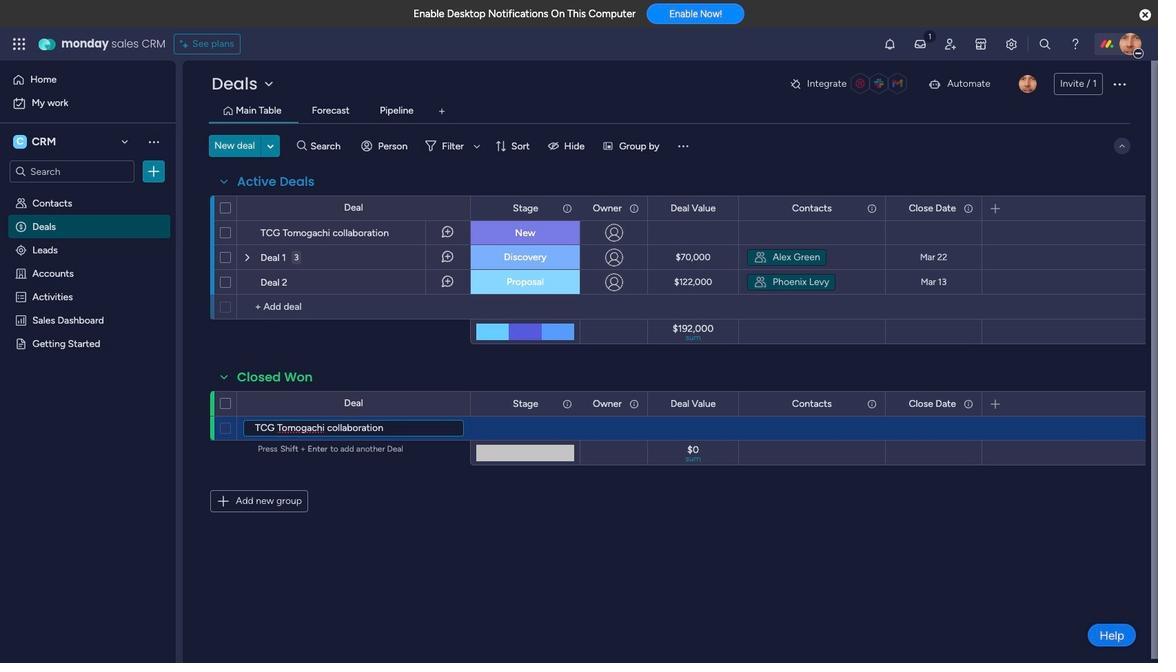 Task type: locate. For each thing, give the bounding box(es) containing it.
see plans image
[[180, 37, 192, 52]]

tab list
[[209, 101, 1130, 123]]

1 vertical spatial svg image
[[753, 275, 767, 289]]

option
[[8, 69, 167, 91], [8, 92, 167, 114], [0, 191, 176, 193]]

svg image inside phoenix levy element
[[753, 275, 767, 289]]

3 options image from the top
[[192, 265, 203, 299]]

v2 search image
[[297, 138, 307, 154]]

column information image
[[562, 203, 573, 214], [866, 203, 877, 214], [963, 203, 974, 214], [629, 399, 640, 410]]

menu image
[[676, 139, 690, 153]]

options image
[[192, 215, 203, 250], [192, 240, 203, 275], [192, 265, 203, 299]]

1 vertical spatial options image
[[147, 165, 161, 179]]

1 svg image from the top
[[753, 251, 767, 264]]

options image down james peterson icon
[[1111, 76, 1128, 92]]

phoenix levy element
[[747, 274, 836, 291]]

svg image down alex green 'element'
[[753, 275, 767, 289]]

options image down workspace options icon
[[147, 165, 161, 179]]

tab
[[431, 101, 453, 123]]

svg image inside alex green 'element'
[[753, 251, 767, 264]]

None field
[[234, 173, 318, 191], [509, 201, 542, 216], [589, 201, 625, 216], [667, 201, 719, 216], [789, 201, 835, 216], [905, 201, 959, 216], [234, 369, 316, 387], [509, 397, 542, 412], [589, 397, 625, 412], [667, 397, 719, 412], [789, 397, 835, 412], [905, 397, 959, 412], [234, 173, 318, 191], [509, 201, 542, 216], [589, 201, 625, 216], [667, 201, 719, 216], [789, 201, 835, 216], [905, 201, 959, 216], [234, 369, 316, 387], [509, 397, 542, 412], [589, 397, 625, 412], [667, 397, 719, 412], [789, 397, 835, 412], [905, 397, 959, 412]]

Search in workspace field
[[29, 164, 115, 180]]

dapulse close image
[[1139, 8, 1151, 22]]

1 horizontal spatial options image
[[1111, 76, 1128, 92]]

2 svg image from the top
[[753, 275, 767, 289]]

options image
[[1111, 76, 1128, 92], [147, 165, 161, 179]]

list box
[[0, 189, 176, 541]]

workspace options image
[[147, 135, 161, 149]]

james peterson image
[[1119, 33, 1141, 55]]

svg image up phoenix levy element
[[753, 251, 767, 264]]

public dashboard image
[[14, 314, 28, 327]]

alex green element
[[747, 249, 826, 266]]

notifications image
[[883, 37, 897, 51]]

0 vertical spatial svg image
[[753, 251, 767, 264]]

column information image
[[629, 203, 640, 214], [562, 399, 573, 410], [866, 399, 877, 410], [963, 399, 974, 410]]

svg image
[[753, 251, 767, 264], [753, 275, 767, 289]]



Task type: describe. For each thing, give the bounding box(es) containing it.
collapse image
[[1117, 141, 1128, 152]]

+ Add deal text field
[[244, 299, 464, 316]]

help image
[[1068, 37, 1082, 51]]

emails settings image
[[1004, 37, 1018, 51]]

svg image for alex green 'element'
[[753, 251, 767, 264]]

Search field
[[307, 136, 348, 156]]

0 horizontal spatial options image
[[147, 165, 161, 179]]

select product image
[[12, 37, 26, 51]]

monday marketplace image
[[974, 37, 988, 51]]

1 options image from the top
[[192, 215, 203, 250]]

james peterson image
[[1019, 75, 1037, 93]]

svg image for phoenix levy element
[[753, 275, 767, 289]]

0 vertical spatial options image
[[1111, 76, 1128, 92]]

2 options image from the top
[[192, 240, 203, 275]]

add view image
[[439, 106, 445, 117]]

1 vertical spatial option
[[8, 92, 167, 114]]

1 image
[[924, 28, 936, 44]]

+ Add deal text field
[[243, 420, 464, 437]]

update feed image
[[913, 37, 927, 51]]

public board image
[[14, 337, 28, 350]]

angle down image
[[267, 141, 274, 151]]

workspace selection element
[[13, 134, 58, 150]]

search everything image
[[1038, 37, 1052, 51]]

invite members image
[[944, 37, 957, 51]]

2 vertical spatial option
[[0, 191, 176, 193]]

arrow down image
[[469, 138, 485, 154]]

0 vertical spatial option
[[8, 69, 167, 91]]

workspace image
[[13, 134, 27, 150]]



Task type: vqa. For each thing, say whether or not it's contained in the screenshot.
text box
no



